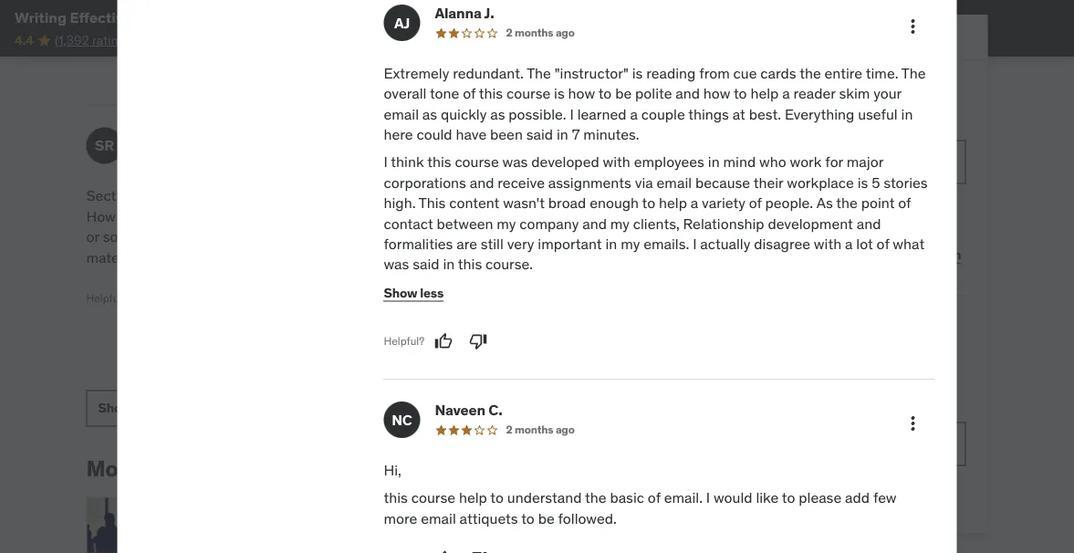 Task type: locate. For each thing, give the bounding box(es) containing it.
to
[[598, 84, 612, 103], [734, 84, 747, 103], [642, 194, 655, 213], [446, 207, 459, 226], [175, 228, 189, 246], [561, 248, 574, 267], [488, 269, 501, 287], [490, 489, 504, 507], [782, 489, 795, 507], [521, 509, 535, 528]]

i learned far more from this training that i expected to and was guilty of many of the pet peeves and email deadly sins. wow! i will be referring back to this training regularly to increase my effectiveness of my daily email communications.
[[375, 187, 634, 328]]

this down the sins. in the right top of the page
[[577, 248, 601, 267]]

at inside extremely redundant. the "instructor" is reading from cue cards the entire time. the overall tone of this course is how to be polite and how to help a reader skim your email as quickly as possible. i learned a couple things at best. everything useful in here could have been said in 7 minutes. i think this course was developed with employees in mind who work for major corporations and receive assignments via email because their workplace is 5 stories high. this content wasn't broad enough to help a variety of people.  as the point of contact between my company and my clients, relationship development and formalities are still very important in my emails. i actually disagree with a lot of what was said in this course.
[[733, 105, 746, 124]]

variety
[[702, 194, 745, 213]]

in up read
[[206, 187, 217, 205]]

the right time.
[[902, 64, 926, 83]]

jane watson link
[[261, 456, 390, 483]]

2 vertical spatial is
[[858, 174, 868, 192]]

be
[[615, 84, 632, 103], [446, 248, 462, 267], [538, 509, 555, 528]]

email up mark review by naveen c. as helpful image
[[421, 509, 456, 528]]

that down read
[[192, 228, 218, 246]]

$9.99
[[700, 76, 758, 103]]

how up things at the right top of page
[[703, 84, 730, 103]]

ago
[[556, 26, 575, 40], [540, 149, 559, 163], [556, 423, 575, 437]]

0 vertical spatial be
[[615, 84, 632, 103]]

training
[[554, 187, 604, 205], [375, 269, 425, 287]]

important
[[538, 235, 602, 254]]

0 vertical spatial said
[[526, 125, 553, 144]]

1 how from the left
[[568, 84, 595, 103]]

help up "clients,"
[[659, 194, 687, 213]]

0 vertical spatial 2 months ago
[[506, 26, 575, 40]]

training up "many" at the right top of the page
[[554, 187, 604, 205]]

time.
[[866, 64, 898, 83]]

0 vertical spatial that
[[607, 187, 634, 205]]

from inside i learned far more from this training that i expected to and was guilty of many of the pet peeves and email deadly sins. wow! i will be referring back to this training regularly to increase my effectiveness of my daily email communications.
[[493, 187, 523, 205]]

material
[[86, 248, 139, 267]]

still
[[481, 235, 504, 254]]

this inside gift this course link
[[788, 246, 811, 263]]

course inside buy this course button
[[813, 152, 859, 171]]

0 vertical spatial show more
[[375, 3, 442, 20]]

to down 'via'
[[642, 194, 655, 213]]

more
[[411, 3, 442, 20], [456, 187, 489, 205], [411, 296, 442, 313], [384, 509, 417, 528]]

this down hi,
[[384, 489, 408, 507]]

help up attiquets
[[459, 489, 487, 507]]

1 show more from the top
[[375, 3, 442, 20]]

1 vertical spatial show more
[[375, 296, 442, 313]]

this up courses,
[[723, 372, 744, 389]]

material
[[281, 207, 334, 226]]

mark review by alanna j. as unhelpful image
[[469, 333, 487, 351]]

2 for naveen c.
[[506, 423, 512, 437]]

-
[[333, 187, 339, 205]]

how
[[568, 84, 595, 103], [703, 84, 730, 103]]

0 horizontal spatial training
[[375, 269, 425, 287]]

mark review by aleksandar p. as helpful image
[[425, 51, 444, 69]]

1 2 from the top
[[506, 26, 512, 40]]

guarantee
[[859, 199, 911, 213]]

0 horizontal spatial that
[[192, 228, 218, 246]]

emails.
[[644, 235, 689, 254]]

ago up understand
[[556, 423, 575, 437]]

2 show more from the top
[[375, 296, 442, 313]]

how down "instructor"
[[568, 84, 595, 103]]

2 horizontal spatial with
[[814, 235, 842, 254]]

as up could
[[422, 105, 437, 124]]

first
[[221, 187, 246, 205]]

broad
[[548, 194, 586, 213]]

couple
[[641, 105, 685, 124]]

as up 'been'
[[490, 105, 505, 124]]

will
[[421, 248, 442, 267]]

effect.
[[222, 228, 263, 246]]

relationship
[[683, 214, 764, 233]]

4.4
[[15, 32, 33, 48]]

the
[[527, 64, 551, 83], [902, 64, 926, 83]]

1 horizontal spatial said
[[526, 125, 553, 144]]

1 vertical spatial from
[[493, 187, 523, 205]]

1 horizontal spatial how
[[703, 84, 730, 103]]

to inside section 4 10. typo in first slide header - how do people read printed material or something to that effect.
[[175, 228, 189, 246]]

redundant.
[[453, 64, 524, 83]]

be up regularly
[[446, 248, 462, 267]]

said down formalities
[[413, 255, 439, 274]]

0 horizontal spatial learned
[[382, 187, 431, 205]]

2 how from the left
[[703, 84, 730, 103]]

with down course,
[[750, 390, 775, 406]]

mark review by aleksandar p. as unhelpful image
[[460, 51, 478, 69]]

2 horizontal spatial be
[[615, 84, 632, 103]]

help up best.
[[751, 84, 779, 103]]

this inside get this course, plus 11,000+ of our top-rated courses, with personal plan.
[[723, 372, 744, 389]]

0 horizontal spatial help
[[459, 489, 487, 507]]

of down regularly
[[465, 289, 477, 308]]

course for gift
[[813, 246, 854, 263]]

0 vertical spatial with
[[603, 153, 630, 172]]

my right the sins. in the right top of the page
[[621, 235, 640, 254]]

course down lifetime
[[813, 246, 854, 263]]

is up possible.
[[554, 84, 565, 103]]

1 horizontal spatial from
[[699, 64, 730, 83]]

this up corporations
[[427, 153, 451, 172]]

0 horizontal spatial with
[[603, 153, 630, 172]]

2 months ago up understand
[[506, 423, 575, 437]]

back
[[526, 248, 557, 267]]

0 vertical spatial learned
[[577, 105, 627, 124]]

mark review by naveen c. as helpful image
[[434, 550, 453, 553]]

be down understand
[[538, 509, 555, 528]]

be inside extremely redundant. the "instructor" is reading from cue cards the entire time. the overall tone of this course is how to be polite and how to help a reader skim your email as quickly as possible. i learned a couple things at best. everything useful in here could have been said in 7 minutes. i think this course was developed with employees in mind who work for major corporations and receive assignments via email because their workplace is 5 stories high. this content wasn't broad enough to help a variety of people.  as the point of contact between my company and my clients, relationship development and formalities are still very important in my emails. i actually disagree with a lot of what was said in this course.
[[615, 84, 632, 103]]

4 right alarm image
[[718, 108, 726, 125]]

with down development
[[814, 235, 842, 254]]

said
[[526, 125, 553, 144], [413, 255, 439, 274]]

in up because
[[708, 153, 720, 172]]

employees
[[634, 153, 704, 172]]

email down guilty
[[503, 228, 538, 246]]

cards
[[761, 64, 796, 83]]

plus
[[792, 372, 816, 389]]

more inside hi, this course help to understand the basic of email. i would like to please add few more email attiquets to be followed.
[[384, 509, 417, 528]]

2 vertical spatial be
[[538, 509, 555, 528]]

1 horizontal spatial be
[[538, 509, 555, 528]]

that left 'via'
[[607, 187, 634, 205]]

basic
[[610, 489, 644, 507]]

do
[[119, 207, 140, 226]]

have
[[456, 125, 487, 144]]

i inside hi, this course help to understand the basic of email. i would like to please add few more email attiquets to be followed.
[[706, 489, 710, 507]]

teams button
[[841, 15, 988, 58]]

tone
[[430, 84, 459, 103]]

to up attiquets
[[490, 489, 504, 507]]

0 vertical spatial show more button
[[375, 0, 442, 30]]

course up workplace
[[813, 152, 859, 171]]

more courses by jane watson
[[86, 456, 390, 483]]

i
[[570, 105, 574, 124], [384, 153, 388, 172], [375, 187, 379, 205], [375, 207, 379, 226], [693, 235, 697, 254], [414, 248, 418, 267], [706, 489, 710, 507]]

5,412 students
[[142, 32, 226, 48]]

1 vertical spatial be
[[446, 248, 462, 267]]

1 vertical spatial 4
[[140, 187, 148, 205]]

show for first show more button from the bottom
[[375, 296, 408, 313]]

a left the variety
[[691, 194, 698, 213]]

this inside hi, this course help to understand the basic of email. i would like to please add few more email attiquets to be followed.
[[384, 489, 408, 507]]

course inside gift this course link
[[813, 246, 854, 263]]

2 2 months ago from the top
[[506, 423, 575, 437]]

0 vertical spatial training
[[554, 187, 604, 205]]

mark review by naveen c. as unhelpful image
[[469, 550, 487, 553]]

0 horizontal spatial at
[[733, 105, 746, 124]]

1 horizontal spatial learned
[[577, 105, 627, 124]]

help inside hi, this course help to understand the basic of email. i would like to please add few more email attiquets to be followed.
[[459, 489, 487, 507]]

my up still
[[497, 214, 516, 233]]

0 vertical spatial months
[[515, 26, 553, 40]]

to down people
[[175, 228, 189, 246]]

and up content
[[470, 174, 494, 192]]

was down formalities
[[384, 255, 409, 274]]

2 months from the top
[[515, 423, 553, 437]]

1 vertical spatial help
[[659, 194, 687, 213]]

disagree
[[754, 235, 810, 254]]

for
[[825, 153, 843, 172]]

1 vertical spatial show more button
[[375, 287, 442, 323]]

1 horizontal spatial the
[[902, 64, 926, 83]]

2 up understand
[[506, 423, 512, 437]]

at left best.
[[733, 105, 746, 124]]

1 horizontal spatial as
[[490, 105, 505, 124]]

with down the minutes.
[[603, 153, 630, 172]]

corporations
[[384, 174, 466, 192]]

2 horizontal spatial is
[[858, 174, 868, 192]]

reviews
[[151, 400, 196, 417]]

expected
[[382, 207, 443, 226]]

here
[[384, 125, 413, 144]]

2 2 from the top
[[506, 423, 512, 437]]

been
[[490, 125, 523, 144]]

to down "instructor"
[[598, 84, 612, 103]]

this up guilty
[[527, 187, 551, 205]]

alarm image
[[700, 109, 714, 123]]

ago right month
[[540, 149, 559, 163]]

was up still
[[491, 207, 516, 226]]

additional actions for review by naveen c. image
[[902, 413, 924, 435]]

1 vertical spatial months
[[515, 423, 553, 437]]

effectiveness
[[375, 289, 461, 308]]

the up 'wow!' in the left top of the page
[[375, 228, 396, 246]]

2 months ago for naveen c.
[[506, 423, 575, 437]]

course up possible.
[[506, 84, 551, 103]]

4 left 10.
[[140, 187, 148, 205]]

typo
[[173, 187, 202, 205]]

0 vertical spatial 2
[[506, 26, 512, 40]]

0 horizontal spatial 4
[[140, 187, 148, 205]]

0 horizontal spatial said
[[413, 255, 439, 274]]

months up redundant.
[[515, 26, 553, 40]]

1 vertical spatial was
[[491, 207, 516, 226]]

0 vertical spatial 4
[[718, 108, 726, 125]]

was up receive
[[502, 153, 528, 172]]

cancel
[[795, 496, 829, 510]]

enough
[[590, 194, 639, 213]]

cancel anytime
[[795, 496, 870, 510]]

0 horizontal spatial the
[[527, 64, 551, 83]]

10.
[[152, 187, 170, 205]]

course down udemy user
[[455, 153, 499, 172]]

0 horizontal spatial how
[[568, 84, 595, 103]]

be left polite
[[615, 84, 632, 103]]

2 months ago up "instructor"
[[506, 26, 575, 40]]

as
[[816, 194, 833, 213]]

1 vertical spatial that
[[192, 228, 218, 246]]

0 horizontal spatial as
[[422, 105, 437, 124]]

of up quickly
[[463, 84, 476, 103]]

1 show more button from the top
[[375, 0, 442, 30]]

2 as from the left
[[490, 105, 505, 124]]

1 horizontal spatial 4
[[718, 108, 726, 125]]

and down reading
[[676, 84, 700, 103]]

understand
[[507, 489, 582, 507]]

email inside hi, this course help to understand the basic of email. i would like to please add few more email attiquets to be followed.
[[421, 509, 456, 528]]

0 horizontal spatial is
[[554, 84, 565, 103]]

is left "5"
[[858, 174, 868, 192]]

0 horizontal spatial from
[[493, 187, 523, 205]]

from left cue
[[699, 64, 730, 83]]

course for buy
[[813, 152, 859, 171]]

like
[[756, 489, 779, 507]]

as
[[422, 105, 437, 124], [490, 105, 505, 124]]

1 vertical spatial learned
[[382, 187, 431, 205]]

1 vertical spatial is
[[554, 84, 565, 103]]

2 vertical spatial help
[[459, 489, 487, 507]]

2 for alanna j.
[[506, 26, 512, 40]]

work
[[790, 153, 822, 172]]

add
[[845, 489, 870, 507]]

1 horizontal spatial is
[[632, 64, 643, 83]]

course up mark review by naveen c. as helpful image
[[411, 489, 455, 507]]

at
[[733, 105, 746, 124], [782, 108, 793, 125]]

of left our
[[867, 372, 878, 389]]

access
[[847, 222, 882, 236]]

because
[[695, 174, 750, 192]]

2 months ago for alanna j.
[[506, 26, 575, 40]]

aj
[[394, 14, 410, 32]]

$9.99 $44.99 78% off
[[700, 76, 871, 103]]

udemy user
[[426, 127, 508, 146]]

2 vertical spatial ago
[[556, 423, 575, 437]]

a down 'cards'
[[782, 84, 790, 103]]

1 horizontal spatial with
[[750, 390, 775, 406]]

be inside hi, this course help to understand the basic of email. i would like to please add few more email attiquets to be followed.
[[538, 509, 555, 528]]

learned up the expected
[[382, 187, 431, 205]]

1 horizontal spatial that
[[607, 187, 634, 205]]

training down 'wow!' in the left top of the page
[[375, 269, 425, 287]]

be for help
[[538, 509, 555, 528]]

0 vertical spatial from
[[699, 64, 730, 83]]

2 vertical spatial with
[[750, 390, 775, 406]]

apply coupon button
[[873, 237, 966, 273]]

0 horizontal spatial be
[[446, 248, 462, 267]]

learned up the minutes.
[[577, 105, 627, 124]]

my down enough
[[610, 214, 630, 233]]

1 vertical spatial 2
[[506, 423, 512, 437]]

0 vertical spatial is
[[632, 64, 643, 83]]

1 months from the top
[[515, 26, 553, 40]]

the up reader
[[800, 64, 821, 83]]

teams tab list
[[678, 15, 988, 60]]

show more
[[375, 3, 442, 20], [375, 296, 442, 313]]

the up possible.
[[527, 64, 551, 83]]

who
[[759, 153, 786, 172]]

user
[[477, 127, 508, 146]]

5,412
[[142, 32, 172, 48]]

from
[[699, 64, 730, 83], [493, 187, 523, 205]]

mind
[[723, 153, 756, 172]]

0 vertical spatial ago
[[556, 26, 575, 40]]

1 2 months ago from the top
[[506, 26, 575, 40]]

pet
[[400, 228, 421, 246]]

and up referring on the left top of the page
[[475, 228, 499, 246]]

show more button
[[375, 0, 442, 30], [375, 287, 442, 323]]

1 vertical spatial 2 months ago
[[506, 423, 575, 437]]

4
[[718, 108, 726, 125], [140, 187, 148, 205]]

workplace
[[787, 174, 854, 192]]

1 vertical spatial ago
[[540, 149, 559, 163]]

at right left
[[782, 108, 793, 125]]

0 vertical spatial help
[[751, 84, 779, 103]]

course inside hi, this course help to understand the basic of email. i would like to please add few more email attiquets to be followed.
[[411, 489, 455, 507]]

this right buy
[[784, 152, 810, 171]]

of right basic
[[648, 489, 661, 507]]

their
[[754, 174, 783, 192]]

this right gift
[[788, 246, 811, 263]]

emails
[[201, 8, 248, 26]]

1 vertical spatial said
[[413, 255, 439, 274]]

said down possible.
[[526, 125, 553, 144]]



Task type: vqa. For each thing, say whether or not it's contained in the screenshot.
Match.
no



Task type: describe. For each thing, give the bounding box(es) containing it.
email down employees
[[657, 174, 692, 192]]

point
[[861, 194, 895, 213]]

30-
[[755, 199, 773, 213]]

lot
[[856, 235, 873, 254]]

1 the from the left
[[527, 64, 551, 83]]

mark review by udemy user as unhelpful image
[[460, 344, 478, 362]]

buy
[[755, 152, 781, 171]]

printed
[[230, 207, 278, 226]]

communications.
[[375, 309, 486, 328]]

to down deadly
[[561, 248, 574, 267]]

of down stories
[[898, 194, 911, 213]]

wow!
[[375, 248, 410, 267]]

show all reviews
[[98, 400, 196, 417]]

get this course, plus 11,000+ of our top-rated courses, with personal plan.
[[700, 372, 957, 406]]

more inside i learned far more from this training that i expected to and was guilty of many of the pet peeves and email deadly sins. wow! i will be referring back to this training regularly to increase my effectiveness of my daily email communications.
[[456, 187, 489, 205]]

2 horizontal spatial help
[[751, 84, 779, 103]]

entire
[[825, 64, 863, 83]]

increase
[[505, 269, 560, 287]]

1 vertical spatial training
[[375, 269, 425, 287]]

ago for c.
[[556, 423, 575, 437]]

c.
[[488, 401, 502, 420]]

polite
[[635, 84, 672, 103]]

1 horizontal spatial training
[[554, 187, 604, 205]]

and up are on the top left of page
[[463, 207, 487, 226]]

4 inside section 4 10. typo in first slide header - how do people read printed material or something to that effect.
[[140, 187, 148, 205]]

ago for user
[[540, 149, 559, 163]]

formalities
[[384, 235, 453, 254]]

reading
[[646, 64, 696, 83]]

guilty
[[519, 207, 555, 226]]

was inside i learned far more from this training that i expected to and was guilty of many of the pet peeves and email deadly sins. wow! i will be referring back to this training regularly to increase my effectiveness of my daily email communications.
[[491, 207, 516, 226]]

writing effective business emails
[[15, 8, 248, 26]]

of down their
[[749, 194, 762, 213]]

email up here
[[384, 105, 419, 124]]

1 vertical spatial with
[[814, 235, 842, 254]]

of inside hi, this course help to understand the basic of email. i would like to please add few more email attiquets to be followed.
[[648, 489, 661, 507]]

of up the sins. in the right top of the page
[[614, 207, 626, 226]]

rated
[[927, 372, 957, 389]]

my left 'daily'
[[481, 289, 500, 308]]

of right lot
[[877, 235, 889, 254]]

this down are on the top left of page
[[458, 255, 482, 274]]

course for hi,
[[411, 489, 455, 507]]

in right will in the top of the page
[[443, 255, 455, 274]]

that inside i learned far more from this training that i expected to and was guilty of many of the pet peeves and email deadly sins. wow! i will be referring back to this training regularly to increase my effectiveness of my daily email communications.
[[607, 187, 634, 205]]

deadly
[[541, 228, 584, 246]]

my down important
[[563, 269, 583, 287]]

writing
[[15, 8, 67, 26]]

alanna j.
[[435, 4, 494, 23]]

in down your
[[901, 105, 913, 124]]

plan.
[[831, 390, 859, 406]]

quickly
[[441, 105, 487, 124]]

month
[[505, 149, 538, 163]]

price!
[[820, 108, 852, 125]]

major
[[847, 153, 884, 172]]

mark review by udemy user as helpful image
[[425, 344, 444, 362]]

11,000+
[[819, 372, 864, 389]]

a left lot
[[845, 235, 853, 254]]

in inside section 4 10. typo in first slide header - how do people read printed material or something to that effect.
[[206, 187, 217, 205]]

(1,392 ratings)
[[55, 32, 135, 48]]

show for show all reviews button
[[98, 400, 132, 417]]

mark review by alanna j. as helpful image
[[434, 333, 453, 351]]

think
[[391, 153, 424, 172]]

wishlist image
[[933, 151, 955, 173]]

udemy
[[426, 127, 474, 146]]

receive
[[498, 174, 545, 192]]

referring
[[466, 248, 522, 267]]

buy this course
[[755, 152, 859, 171]]

share button
[[700, 237, 744, 273]]

hi, this course help to understand the basic of email. i would like to please add few more email attiquets to be followed.
[[384, 461, 897, 528]]

to up peeves
[[446, 207, 459, 226]]

show less
[[384, 285, 444, 301]]

in down "many" at the right top of the page
[[605, 235, 617, 254]]

of inside get this course, plus 11,000+ of our top-rated courses, with personal plan.
[[867, 372, 878, 389]]

5
[[872, 174, 880, 192]]

via
[[635, 174, 653, 192]]

in left 7
[[557, 125, 568, 144]]

would
[[714, 489, 752, 507]]

show more for second show more button from the bottom of the page
[[375, 3, 442, 20]]

the right as
[[836, 194, 858, 213]]

top-
[[903, 372, 927, 389]]

helpful? for mark review by alanna j. as helpful image
[[384, 335, 424, 349]]

1 horizontal spatial help
[[659, 194, 687, 213]]

to down cue
[[734, 84, 747, 103]]

good material
[[86, 228, 302, 267]]

regularly
[[428, 269, 485, 287]]

peeves
[[425, 228, 471, 246]]

that inside section 4 10. typo in first slide header - how do people read printed material or something to that effect.
[[192, 228, 218, 246]]

everything
[[785, 105, 855, 124]]

naveen c.
[[435, 401, 502, 420]]

learned inside i learned far more from this training that i expected to and was guilty of many of the pet peeves and email deadly sins. wow! i will be referring back to this training regularly to increase my effectiveness of my daily email communications.
[[382, 187, 431, 205]]

0 vertical spatial was
[[502, 153, 528, 172]]

the inside i learned far more from this training that i expected to and was guilty of many of the pet peeves and email deadly sins. wow! i will be referring back to this training regularly to increase my effectiveness of my daily email communications.
[[375, 228, 396, 246]]

from inside extremely redundant. the "instructor" is reading from cue cards the entire time. the overall tone of this course is how to be polite and how to help a reader skim your email as quickly as possible. i learned a couple things at best. everything useful in here could have been said in 7 minutes. i think this course was developed with employees in mind who work for major corporations and receive assignments via email because their workplace is 5 stories high. this content wasn't broad enough to help a variety of people.  as the point of contact between my company and my clients, relationship development and formalities are still very important in my emails. i actually disagree with a lot of what was said in this course.
[[699, 64, 730, 83]]

gift
[[763, 246, 786, 263]]

lifetime
[[804, 222, 844, 236]]

30-day money-back guarantee full lifetime access
[[755, 199, 911, 236]]

additional actions for review by alanna j. image
[[902, 16, 924, 38]]

header
[[284, 187, 329, 205]]

2 show more button from the top
[[375, 287, 442, 323]]

show less button
[[384, 275, 444, 312]]

months for j.
[[515, 26, 553, 40]]

course.
[[486, 255, 533, 274]]

extremely
[[384, 64, 449, 83]]

to right like
[[782, 489, 795, 507]]

please
[[799, 489, 842, 507]]

helpful? for mark review by aleksandar p. as helpful "image"
[[375, 53, 415, 67]]

contact
[[384, 214, 433, 233]]

show for second show more button from the bottom of the page
[[375, 3, 408, 20]]

ago for j.
[[556, 26, 575, 40]]

nc
[[392, 411, 412, 429]]

minutes.
[[583, 125, 639, 144]]

1 as from the left
[[422, 105, 437, 124]]

get
[[700, 372, 720, 389]]

best.
[[749, 105, 781, 124]]

could
[[417, 125, 452, 144]]

extremely redundant. the "instructor" is reading from cue cards the entire time. the overall tone of this course is how to be polite and how to help a reader skim your email as quickly as possible. i learned a couple things at best. everything useful in here could have been said in 7 minutes. i think this course was developed with employees in mind who work for major corporations and receive assignments via email because their workplace is 5 stories high. this content wasn't broad enough to help a variety of people.  as the point of contact between my company and my clients, relationship development and formalities are still very important in my emails. i actually disagree with a lot of what was said in this course.
[[384, 64, 928, 274]]

to down referring on the left top of the page
[[488, 269, 501, 287]]

your
[[874, 84, 902, 103]]

anytime
[[831, 496, 870, 510]]

this inside buy this course button
[[784, 152, 810, 171]]

courses,
[[700, 390, 747, 406]]

buy this course button
[[700, 140, 915, 184]]

sr
[[95, 136, 114, 155]]

to down understand
[[521, 509, 535, 528]]

a down polite
[[630, 105, 638, 124]]

cue
[[733, 64, 757, 83]]

few
[[873, 489, 897, 507]]

show all reviews button
[[86, 391, 208, 427]]

of up deadly
[[559, 207, 572, 226]]

4 days left at this price!
[[718, 108, 852, 125]]

learned inside extremely redundant. the "instructor" is reading from cue cards the entire time. the overall tone of this course is how to be polite and how to help a reader skim your email as quickly as possible. i learned a couple things at best. everything useful in here could have been said in 7 minutes. i think this course was developed with employees in mind who work for major corporations and receive assignments via email because their workplace is 5 stories high. this content wasn't broad enough to help a variety of people.  as the point of contact between my company and my clients, relationship development and formalities are still very important in my emails. i actually disagree with a lot of what was said in this course.
[[577, 105, 627, 124]]

teams
[[892, 27, 936, 46]]

alanna
[[435, 4, 482, 23]]

be inside i learned far more from this training that i expected to and was guilty of many of the pet peeves and email deadly sins. wow! i will be referring back to this training regularly to increase my effectiveness of my daily email communications.
[[446, 248, 462, 267]]

this down reader
[[796, 108, 817, 125]]

people
[[144, 207, 189, 226]]

months for c.
[[515, 423, 553, 437]]

2 the from the left
[[902, 64, 926, 83]]

email down increase
[[538, 289, 573, 308]]

jane
[[261, 456, 307, 483]]

with inside get this course, plus 11,000+ of our top-rated courses, with personal plan.
[[750, 390, 775, 406]]

1 horizontal spatial at
[[782, 108, 793, 125]]

be for "instructor"
[[615, 84, 632, 103]]

day
[[773, 199, 792, 213]]

and down enough
[[582, 214, 607, 233]]

what
[[893, 235, 925, 254]]

(1,392
[[55, 32, 89, 48]]

a down user
[[497, 149, 503, 163]]

helpful? for "mark review by udemy user as helpful" image
[[375, 346, 415, 360]]

and up lot
[[857, 214, 881, 233]]

show for show less button
[[384, 285, 417, 301]]

things
[[688, 105, 729, 124]]

people.
[[765, 194, 813, 213]]

the inside hi, this course help to understand the basic of email. i would like to please add few more email attiquets to be followed.
[[585, 489, 606, 507]]

j.
[[484, 4, 494, 23]]

this down redundant.
[[479, 84, 503, 103]]

2 vertical spatial was
[[384, 255, 409, 274]]

show more for first show more button from the bottom
[[375, 296, 442, 313]]

daily
[[504, 289, 534, 308]]



